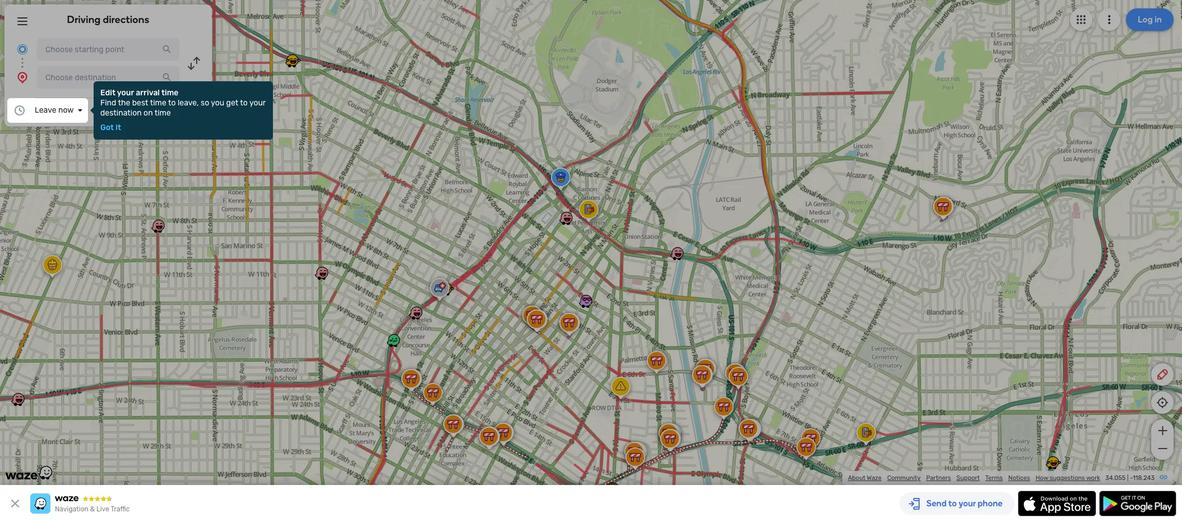 Task type: locate. For each thing, give the bounding box(es) containing it.
your
[[117, 88, 134, 98], [250, 98, 266, 108]]

34.055
[[1106, 474, 1126, 482]]

time up leave,
[[162, 88, 179, 98]]

live
[[97, 505, 109, 513]]

|
[[1128, 474, 1129, 482]]

waze
[[867, 474, 882, 482]]

pencil image
[[1156, 368, 1170, 381]]

zoom out image
[[1156, 442, 1170, 455]]

now
[[58, 105, 74, 115]]

edit your arrival time find the best time to leave, so you get to your destination on time got it
[[100, 88, 266, 132]]

the
[[118, 98, 130, 108]]

Choose starting point text field
[[37, 38, 179, 61]]

time
[[162, 88, 179, 98], [150, 98, 166, 108], [155, 108, 171, 118]]

to right get
[[240, 98, 248, 108]]

to
[[168, 98, 176, 108], [240, 98, 248, 108]]

118.243
[[1134, 474, 1155, 482]]

driving
[[67, 13, 101, 26]]

you
[[211, 98, 224, 108]]

about waze link
[[849, 474, 882, 482]]

clock image
[[13, 104, 26, 117]]

time up on
[[150, 98, 166, 108]]

time right on
[[155, 108, 171, 118]]

support link
[[957, 474, 980, 482]]

best
[[132, 98, 148, 108]]

0 horizontal spatial to
[[168, 98, 176, 108]]

current location image
[[16, 43, 29, 56]]

to left leave,
[[168, 98, 176, 108]]

traffic
[[111, 505, 130, 513]]

got it button
[[100, 123, 121, 132]]

leave now
[[35, 105, 74, 115]]

x image
[[8, 497, 22, 510]]

1 horizontal spatial your
[[250, 98, 266, 108]]

your right get
[[250, 98, 266, 108]]

0 horizontal spatial your
[[117, 88, 134, 98]]

your up the
[[117, 88, 134, 98]]

1 horizontal spatial to
[[240, 98, 248, 108]]

driving directions
[[67, 13, 149, 26]]

navigation
[[55, 505, 89, 513]]

terms
[[986, 474, 1003, 482]]

support
[[957, 474, 980, 482]]

leave,
[[178, 98, 199, 108]]

got
[[100, 123, 114, 132]]

about
[[849, 474, 866, 482]]

1 vertical spatial your
[[250, 98, 266, 108]]

how
[[1036, 474, 1049, 482]]

about waze community partners support terms notices how suggestions work 34.055 | -118.243
[[849, 474, 1155, 482]]

find
[[100, 98, 116, 108]]



Task type: describe. For each thing, give the bounding box(es) containing it.
link image
[[1160, 473, 1169, 482]]

2 vertical spatial time
[[155, 108, 171, 118]]

arrival
[[136, 88, 160, 98]]

&
[[90, 505, 95, 513]]

work
[[1087, 474, 1101, 482]]

so
[[201, 98, 209, 108]]

notices
[[1009, 474, 1031, 482]]

1 vertical spatial time
[[150, 98, 166, 108]]

partners link
[[927, 474, 952, 482]]

zoom in image
[[1156, 424, 1170, 437]]

1 to from the left
[[168, 98, 176, 108]]

leave
[[35, 105, 56, 115]]

location image
[[16, 71, 29, 84]]

partners
[[927, 474, 952, 482]]

community link
[[888, 474, 921, 482]]

how suggestions work link
[[1036, 474, 1101, 482]]

suggestions
[[1050, 474, 1086, 482]]

directions
[[103, 13, 149, 26]]

edit
[[100, 88, 116, 98]]

notices link
[[1009, 474, 1031, 482]]

community
[[888, 474, 921, 482]]

on
[[144, 108, 153, 118]]

navigation & live traffic
[[55, 505, 130, 513]]

0 vertical spatial your
[[117, 88, 134, 98]]

-
[[1131, 474, 1134, 482]]

destination
[[100, 108, 142, 118]]

get
[[226, 98, 238, 108]]

it
[[116, 123, 121, 132]]

2 to from the left
[[240, 98, 248, 108]]

Choose destination text field
[[37, 66, 179, 89]]

terms link
[[986, 474, 1003, 482]]

0 vertical spatial time
[[162, 88, 179, 98]]



Task type: vqa. For each thing, say whether or not it's contained in the screenshot.
the leftmost PM
no



